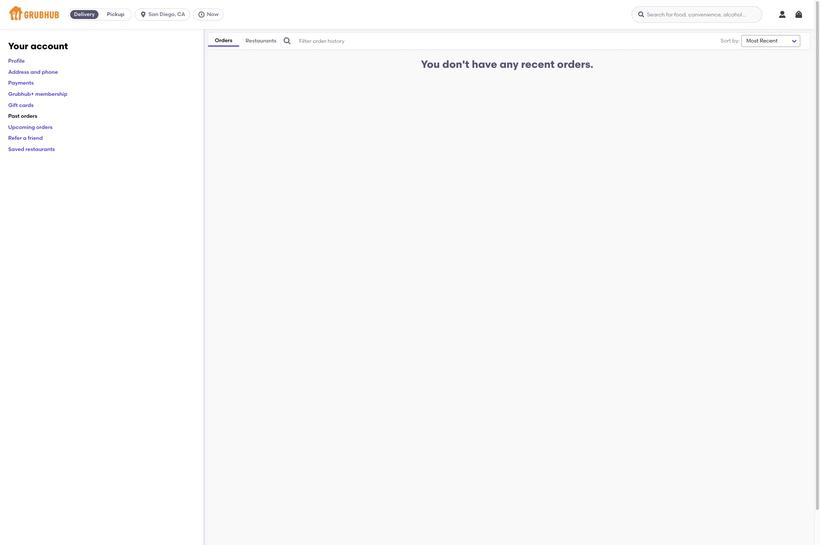 Task type: vqa. For each thing, say whether or not it's contained in the screenshot.
the leftmost for
no



Task type: locate. For each thing, give the bounding box(es) containing it.
sort
[[721, 38, 731, 44]]

Filter order history search field
[[283, 33, 698, 49]]

upcoming
[[8, 124, 35, 131]]

payments link
[[8, 80, 34, 86]]

address
[[8, 69, 29, 75]]

restaurants
[[25, 146, 55, 153]]

0 horizontal spatial svg image
[[140, 11, 147, 18]]

membership
[[35, 91, 67, 97]]

friend
[[28, 135, 43, 142]]

pickup button
[[100, 9, 131, 21]]

restaurants
[[245, 38, 276, 44]]

account
[[30, 41, 68, 51]]

your account
[[8, 41, 68, 51]]

1 vertical spatial orders
[[36, 124, 53, 131]]

diego,
[[160, 11, 176, 18]]

orders
[[215, 37, 232, 44]]

and
[[30, 69, 41, 75]]

profile
[[8, 58, 25, 64]]

0 vertical spatial orders
[[21, 113, 37, 119]]

orders
[[21, 113, 37, 119], [36, 124, 53, 131]]

svg image inside san diego, ca button
[[140, 11, 147, 18]]

orders up friend
[[36, 124, 53, 131]]

pickup
[[107, 11, 124, 18]]

past orders
[[8, 113, 37, 119]]

refer a friend link
[[8, 135, 43, 142]]

orders up upcoming orders
[[21, 113, 37, 119]]

orders for upcoming orders
[[36, 124, 53, 131]]

phone
[[42, 69, 58, 75]]

gift
[[8, 102, 18, 108]]

main navigation navigation
[[0, 0, 814, 29]]

san
[[149, 11, 158, 18]]

saved
[[8, 146, 24, 153]]

upcoming orders link
[[8, 124, 53, 131]]

profile link
[[8, 58, 25, 64]]

ca
[[177, 11, 185, 18]]

orders.
[[557, 58, 593, 71]]

now button
[[193, 9, 226, 21]]

any
[[500, 58, 519, 71]]

orders button
[[208, 35, 239, 47]]

svg image
[[778, 10, 787, 19], [198, 11, 205, 18], [638, 11, 645, 18], [283, 37, 292, 46]]

orders for past orders
[[21, 113, 37, 119]]

svg image
[[794, 10, 803, 19], [140, 11, 147, 18]]

refer
[[8, 135, 22, 142]]



Task type: describe. For each thing, give the bounding box(es) containing it.
now
[[207, 11, 219, 18]]

gift cards
[[8, 102, 34, 108]]

cards
[[19, 102, 34, 108]]

grubhub+ membership
[[8, 91, 67, 97]]

past
[[8, 113, 20, 119]]

saved restaurants link
[[8, 146, 55, 153]]

1 horizontal spatial svg image
[[794, 10, 803, 19]]

upcoming orders
[[8, 124, 53, 131]]

grubhub+ membership link
[[8, 91, 67, 97]]

restaurants button
[[239, 36, 283, 46]]

delivery button
[[69, 9, 100, 21]]

a
[[23, 135, 26, 142]]

svg image inside the now button
[[198, 11, 205, 18]]

your
[[8, 41, 28, 51]]

recent
[[521, 58, 555, 71]]

don't
[[442, 58, 469, 71]]

past orders link
[[8, 113, 37, 119]]

by:
[[732, 38, 740, 44]]

address and phone link
[[8, 69, 58, 75]]

saved restaurants
[[8, 146, 55, 153]]

refer a friend
[[8, 135, 43, 142]]

you
[[421, 58, 440, 71]]

payments
[[8, 80, 34, 86]]

you don't have any recent orders.
[[421, 58, 593, 71]]

san diego, ca button
[[135, 9, 193, 21]]

san diego, ca
[[149, 11, 185, 18]]

address and phone
[[8, 69, 58, 75]]

delivery
[[74, 11, 95, 18]]

sort by:
[[721, 38, 740, 44]]

grubhub+
[[8, 91, 34, 97]]

gift cards link
[[8, 102, 34, 108]]

have
[[472, 58, 497, 71]]

Search for food, convenience, alcohol... search field
[[632, 6, 762, 23]]



